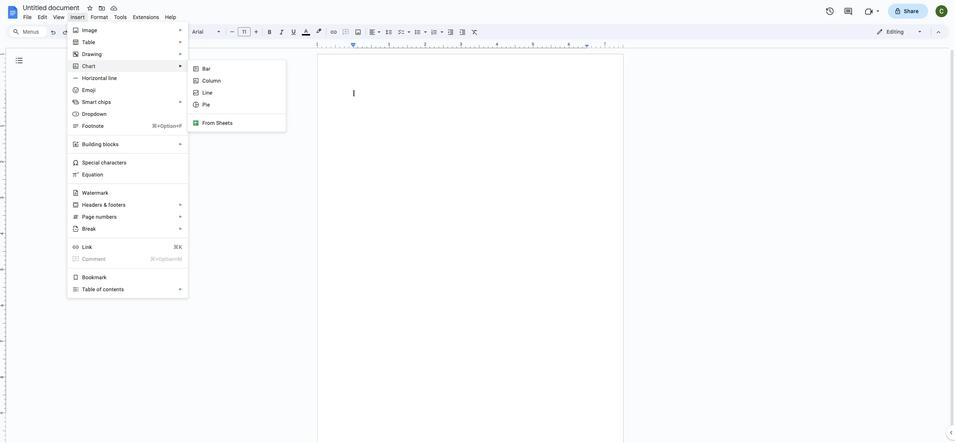 Task type: vqa. For each thing, say whether or not it's contained in the screenshot.
m
yes



Task type: describe. For each thing, give the bounding box(es) containing it.
► for e numbers
[[179, 215, 183, 219]]

brea
[[82, 226, 93, 232]]

Rename text field
[[20, 3, 84, 12]]

⌘k
[[173, 245, 182, 251]]

share button
[[888, 4, 928, 19]]

ine
[[205, 90, 212, 96]]

page numbers g element
[[82, 214, 119, 220]]

i mage
[[82, 27, 97, 33]]

m
[[89, 257, 93, 263]]

pa g e numbers
[[82, 214, 117, 220]]

emoji
[[82, 87, 96, 93]]

► for i mage
[[179, 28, 183, 32]]

right margin image
[[585, 42, 623, 48]]

ho r izontal line
[[82, 75, 117, 81]]

menu item containing co
[[68, 254, 188, 266]]

izontal
[[91, 75, 107, 81]]

ink
[[85, 245, 92, 251]]

building blocks u element
[[82, 142, 121, 148]]

foot
[[82, 123, 93, 129]]

line l element
[[202, 90, 215, 96]]

tools
[[114, 14, 127, 21]]

c
[[202, 78, 206, 84]]

file
[[23, 14, 32, 21]]

table t element
[[82, 39, 97, 45]]

equation e element
[[82, 172, 106, 178]]

checklist menu image
[[406, 27, 411, 30]]

from sheets s element
[[202, 120, 235, 126]]

1
[[316, 42, 319, 47]]

column c element
[[202, 78, 223, 84]]

bar b element
[[202, 66, 213, 72]]

format
[[91, 14, 108, 21]]

line
[[108, 75, 117, 81]]

Menus field
[[9, 27, 47, 37]]

ilding
[[88, 142, 102, 148]]

p ie
[[202, 102, 210, 108]]

break k element
[[82, 226, 98, 232]]

pie p element
[[202, 102, 212, 108]]

horizontal line r element
[[82, 75, 119, 81]]

font list. arial selected. option
[[192, 27, 213, 37]]

► for h eaders & footers
[[179, 203, 183, 207]]

emoji 7 element
[[82, 87, 98, 93]]

⌘k element
[[164, 244, 182, 251]]

bulleted list menu image
[[422, 27, 427, 30]]

e
[[82, 172, 85, 178]]

heets
[[219, 120, 233, 126]]

b ookmark
[[82, 275, 107, 281]]

co m ment
[[82, 257, 106, 263]]

insert
[[71, 14, 85, 21]]

mage
[[84, 27, 97, 33]]

4 ► from the top
[[179, 64, 183, 68]]

b for ar
[[202, 66, 206, 72]]

footers
[[108, 202, 126, 208]]

mode and view toolbar
[[871, 24, 945, 39]]

h eaders & footers
[[82, 202, 126, 208]]

headers & footers h element
[[82, 202, 128, 208]]

application containing share
[[0, 0, 955, 444]]

g
[[88, 214, 91, 220]]

blocks
[[103, 142, 119, 148]]

pa
[[82, 214, 88, 220]]

menu containing b
[[185, 15, 286, 444]]

i
[[82, 27, 84, 33]]

watermark
[[82, 190, 108, 196]]

r
[[89, 75, 91, 81]]

&
[[104, 202, 107, 208]]

watermark j element
[[82, 190, 111, 196]]

Font size text field
[[238, 27, 250, 36]]

from
[[202, 120, 215, 126]]

table of content s
[[82, 287, 124, 293]]

extensions menu item
[[130, 13, 162, 22]]

ment
[[93, 257, 106, 263]]

n
[[93, 123, 96, 129]]

⌘+option+m element
[[141, 256, 182, 263]]

from s heets
[[202, 120, 233, 126]]

ho
[[82, 75, 89, 81]]

ar
[[206, 66, 211, 72]]

image i element
[[82, 27, 99, 33]]

spe c ial characters
[[82, 160, 127, 166]]

Font size field
[[238, 27, 254, 37]]

format menu item
[[88, 13, 111, 22]]

share
[[904, 8, 919, 15]]

► for t able
[[179, 40, 183, 44]]

ookmark
[[85, 275, 107, 281]]

table of contents s element
[[82, 287, 126, 293]]

5 ► from the top
[[179, 100, 183, 104]]

► for brea k
[[179, 227, 183, 231]]

⌘+option+f
[[152, 123, 182, 129]]

view
[[53, 14, 65, 21]]

content
[[103, 287, 121, 293]]

tools menu item
[[111, 13, 130, 22]]

line & paragraph spacing image
[[385, 27, 393, 37]]

h
[[82, 202, 86, 208]]

olumn
[[206, 78, 221, 84]]

► for table of content s
[[179, 288, 183, 292]]

bottom margin image
[[0, 412, 6, 444]]

bookmark b element
[[82, 275, 109, 281]]

highlight color image
[[315, 27, 323, 36]]



Task type: locate. For each thing, give the bounding box(es) containing it.
characters
[[101, 160, 127, 166]]

top margin image
[[0, 54, 6, 92]]

menu item
[[68, 254, 188, 266]]

eaders
[[86, 202, 102, 208]]

of
[[97, 287, 102, 293]]

l ink
[[82, 245, 92, 251]]

b for u
[[82, 142, 85, 148]]

0 vertical spatial b
[[202, 66, 206, 72]]

left margin image
[[318, 42, 355, 48]]

1 vertical spatial l
[[82, 245, 85, 251]]

e quation
[[82, 172, 103, 178]]

d rawing
[[82, 51, 102, 57]]

text color image
[[302, 27, 310, 36]]

u
[[85, 142, 88, 148]]

menu containing i
[[49, 22, 188, 444]]

menu bar
[[20, 10, 179, 22]]

l up p
[[202, 90, 205, 96]]

0 horizontal spatial l
[[82, 245, 85, 251]]

b u ilding blocks
[[82, 142, 119, 148]]

s
[[216, 120, 219, 126]]

special characters c element
[[82, 160, 129, 166]]

edit
[[38, 14, 47, 21]]

1 horizontal spatial l
[[202, 90, 205, 96]]

l ine
[[202, 90, 212, 96]]

smart chips z element
[[82, 99, 113, 105]]

numbers
[[96, 214, 117, 220]]

t able
[[82, 39, 95, 45]]

foot n ote
[[82, 123, 104, 129]]

help menu item
[[162, 13, 179, 22]]

7 ► from the top
[[179, 203, 183, 207]]

b ar
[[202, 66, 211, 72]]

editing button
[[871, 26, 928, 37]]

ie
[[206, 102, 210, 108]]

►
[[179, 28, 183, 32], [179, 40, 183, 44], [179, 52, 183, 56], [179, 64, 183, 68], [179, 100, 183, 104], [179, 142, 183, 146], [179, 203, 183, 207], [179, 215, 183, 219], [179, 227, 183, 231], [179, 288, 183, 292]]

0 vertical spatial l
[[202, 90, 205, 96]]

l for ink
[[82, 245, 85, 251]]

table
[[82, 287, 95, 293]]

arial
[[192, 28, 203, 35]]

able
[[85, 39, 95, 45]]

► for ilding blocks
[[179, 142, 183, 146]]

footnote n element
[[82, 123, 106, 129]]

brea k
[[82, 226, 96, 232]]

1 ► from the top
[[179, 28, 183, 32]]

e
[[91, 214, 94, 220]]

application
[[0, 0, 955, 444]]

main toolbar
[[46, 0, 481, 354]]

l for ine
[[202, 90, 205, 96]]

rawing
[[86, 51, 102, 57]]

2 vertical spatial b
[[82, 275, 85, 281]]

file menu item
[[20, 13, 35, 22]]

► for d rawing
[[179, 52, 183, 56]]

comment m element
[[82, 257, 108, 263]]

link l element
[[82, 245, 94, 251]]

l up the co
[[82, 245, 85, 251]]

drawing d element
[[82, 51, 104, 57]]

b up table
[[82, 275, 85, 281]]

b left ilding on the top left of the page
[[82, 142, 85, 148]]

p
[[202, 102, 206, 108]]

s
[[121, 287, 124, 293]]

dropdown
[[82, 111, 107, 117]]

menu bar banner
[[0, 0, 955, 444]]

8 ► from the top
[[179, 215, 183, 219]]

ial
[[94, 160, 100, 166]]

dropdown 6 element
[[82, 111, 109, 117]]

quation
[[85, 172, 103, 178]]

10 ► from the top
[[179, 288, 183, 292]]

c olumn
[[202, 78, 221, 84]]

9 ► from the top
[[179, 227, 183, 231]]

k
[[93, 226, 96, 232]]

menu bar inside the menu bar banner
[[20, 10, 179, 22]]

b up c
[[202, 66, 206, 72]]

1 vertical spatial b
[[82, 142, 85, 148]]

help
[[165, 14, 176, 21]]

insert menu item
[[68, 13, 88, 22]]

l
[[202, 90, 205, 96], [82, 245, 85, 251]]

chart q element
[[82, 63, 98, 69]]

2 ► from the top
[[179, 40, 183, 44]]

smart
[[82, 99, 97, 105]]

t
[[82, 39, 85, 45]]

edit menu item
[[35, 13, 50, 22]]

c
[[91, 160, 94, 166]]

co
[[82, 257, 89, 263]]

chips
[[98, 99, 111, 105]]

chart
[[82, 63, 95, 69]]

⌘+option+m
[[150, 257, 182, 263]]

view menu item
[[50, 13, 68, 22]]

insert image image
[[354, 27, 362, 37]]

extensions
[[133, 14, 159, 21]]

3 ► from the top
[[179, 52, 183, 56]]

smart chips
[[82, 99, 111, 105]]

spe
[[82, 160, 91, 166]]

⌘+option+f element
[[143, 122, 182, 130]]

d
[[82, 51, 86, 57]]

b for ookmark
[[82, 275, 85, 281]]

ote
[[96, 123, 104, 129]]

b
[[202, 66, 206, 72], [82, 142, 85, 148], [82, 275, 85, 281]]

menu bar containing file
[[20, 10, 179, 22]]

Star checkbox
[[85, 3, 95, 13]]

editing
[[887, 28, 904, 35]]

6 ► from the top
[[179, 142, 183, 146]]

menu
[[185, 15, 286, 444], [49, 22, 188, 444]]



